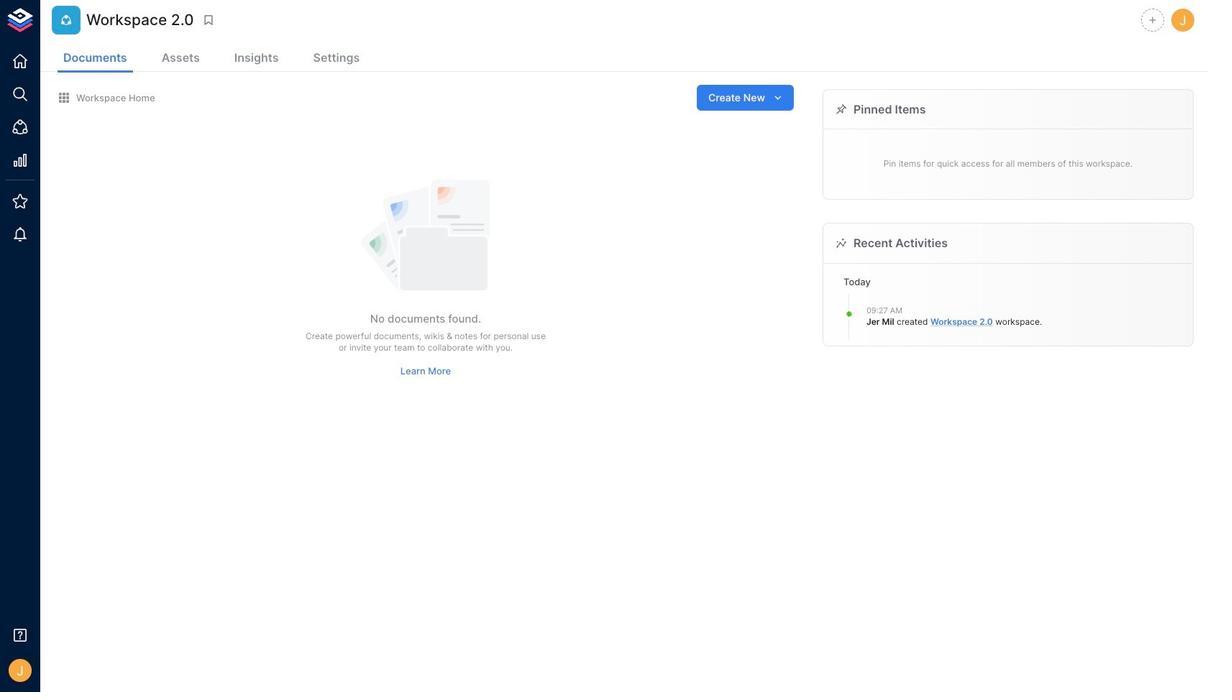 Task type: describe. For each thing, give the bounding box(es) containing it.
bookmark image
[[202, 14, 215, 27]]



Task type: vqa. For each thing, say whether or not it's contained in the screenshot.
Search Workspaces... text field
no



